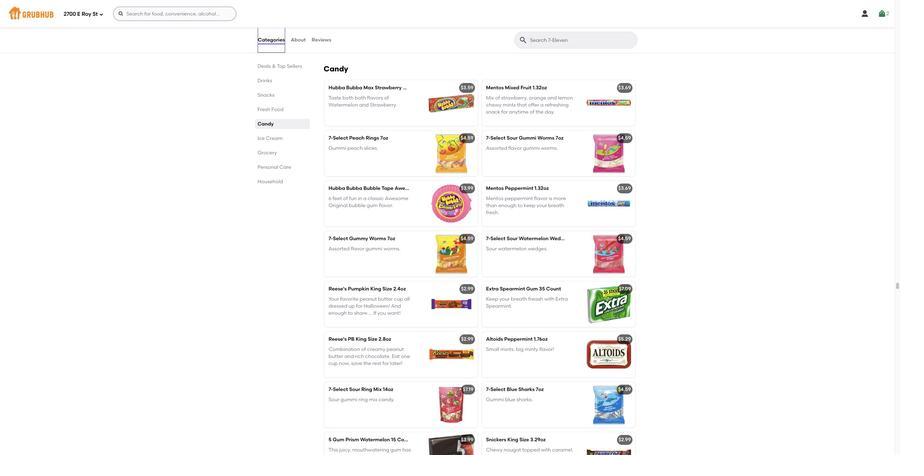 Task type: describe. For each thing, give the bounding box(es) containing it.
e
[[77, 11, 80, 17]]

has
[[402, 447, 411, 453]]

hubba for 6
[[329, 185, 345, 191]]

sour watermelon wedges.
[[486, 246, 548, 252]]

spearmint.
[[486, 303, 512, 309]]

flavors
[[367, 95, 383, 101]]

size for 2.8oz
[[368, 336, 377, 342]]

reese's pumpkin king size 2.4oz
[[329, 286, 406, 292]]

0 horizontal spatial extra
[[486, 286, 499, 292]]

favorite
[[340, 296, 358, 302]]

gummi for 7-select blue sharks 7oz
[[486, 397, 504, 403]]

combination
[[329, 346, 360, 352]]

2.4oz
[[393, 286, 406, 292]]

flavor for worms
[[508, 145, 522, 151]]

grocery tab
[[258, 149, 307, 156]]

chewy
[[486, 447, 503, 453]]

that
[[517, 102, 527, 108]]

enough inside mentos peppermint flavor is more than enough to keep your breath fresh.
[[498, 203, 517, 208]]

and inside taste both both flavors of watermelon and strawberry.
[[359, 102, 369, 108]]

of down 'offer'
[[530, 109, 535, 115]]

1 horizontal spatial worms
[[538, 135, 554, 141]]

ice cream tab
[[258, 135, 307, 142]]

rings
[[366, 135, 379, 141]]

mentos mixed fruit 1.32oz
[[486, 85, 547, 91]]

0 horizontal spatial gummi
[[341, 397, 357, 403]]

extra spearmint gum 35 count image
[[583, 281, 635, 327]]

your inside keep your breath freash with extra spearmint.
[[500, 296, 510, 302]]

15
[[391, 437, 396, 443]]

sour gummi ring mix candy.
[[329, 397, 395, 403]]

for inside mix of strawberry, orange and lemon chewy mints that offer a refreshing snack for anytime of the day.
[[501, 109, 508, 115]]

candy tab
[[258, 120, 307, 128]]

0 vertical spatial 1.32oz
[[533, 85, 547, 91]]

mints
[[503, 102, 516, 108]]

pumpkin
[[348, 286, 369, 292]]

altoids peppermint 1.76oz image
[[583, 332, 635, 377]]

altoids
[[486, 336, 503, 342]]

our 100% all beef hot dog with a spicy kick.
[[329, 19, 405, 32]]

3.29oz
[[530, 437, 546, 443]]

100%
[[339, 19, 351, 25]]

35
[[539, 286, 545, 292]]

7oz down refreshing on the right top of page
[[556, 135, 564, 141]]

7- for 7-select peach rings 7oz
[[329, 135, 333, 141]]

king for pb
[[356, 336, 367, 342]]

2 horizontal spatial gummi
[[519, 135, 536, 141]]

your favorite peanut butter cup all dressed up for halloween! and enough to share....  if you want!
[[329, 296, 410, 316]]

flavor inside mentos peppermint flavor is more than enough to keep your breath fresh.
[[534, 195, 548, 201]]

7- for 7-select blue sharks 7oz
[[486, 387, 491, 393]]

prism
[[346, 437, 359, 443]]

gummi peach slices.
[[329, 145, 378, 151]]

one
[[401, 353, 410, 359]]

sharks.
[[517, 397, 533, 403]]

2 horizontal spatial king
[[507, 437, 518, 443]]

0 horizontal spatial worms
[[369, 236, 386, 242]]

more
[[554, 195, 566, 201]]

of inside combination of creamy peanut butter and rich chocolate. eat one cup now, save the rest for later!
[[361, 346, 366, 352]]

sour for 7-select sour gummi worms 7oz
[[507, 135, 518, 141]]

all inside our 100% all beef hot dog with a spicy kick.
[[352, 19, 358, 25]]

peanuts
[[486, 454, 506, 455]]

bubba for both
[[346, 85, 362, 91]]

mix of strawberry, orange and lemon chewy mints that offer a refreshing snack for anytime of the day.
[[486, 95, 573, 115]]

5 gum prism watermelon 15 count
[[329, 437, 412, 443]]

with inside keep your breath freash with extra spearmint.
[[544, 296, 554, 302]]

than
[[486, 203, 497, 208]]

1oz
[[560, 19, 567, 25]]

keep inside this juicy, mouthwatering gum has long-lasting flavor, sure to keep you
[[391, 454, 403, 455]]

king for pumpkin
[[370, 286, 381, 292]]

kraft string cheese mozzarella 1oz image
[[583, 5, 635, 50]]

7-select sour watermelon wedges 7oz
[[486, 236, 579, 242]]

a inside mix of strawberry, orange and lemon chewy mints that offer a refreshing snack for anytime of the day.
[[540, 102, 544, 108]]

gum inside '6 feet of fun in a classic awesome original bubble gum flavor.'
[[367, 203, 378, 208]]

is
[[549, 195, 552, 201]]

7oz right wedges
[[571, 236, 579, 242]]

select for 7-select gummy worms 7oz
[[333, 236, 348, 242]]

$3.69 for mentos peppermint flavor is more than enough to keep your breath fresh.
[[618, 185, 631, 191]]

long-
[[329, 454, 341, 455]]

you
[[378, 310, 386, 316]]

7-select gummy worms 7oz
[[329, 236, 395, 242]]

select for 7-select blue sharks 7oz
[[491, 387, 506, 393]]

flavor for 7oz
[[351, 246, 364, 252]]

reese's pumpkin king size 2.4oz image
[[425, 281, 478, 327]]

$3.69 for mix of strawberry, orange and lemon chewy mints that offer a refreshing snack for anytime of the day.
[[618, 85, 631, 91]]

size for 2.4oz
[[383, 286, 392, 292]]

$2.99 for extra
[[461, 286, 473, 292]]

sour for 7-select sour ring mix 14oz
[[349, 387, 360, 393]]

deals & top sellers tab
[[258, 63, 307, 70]]

$7.19
[[463, 387, 473, 393]]

sour left watermelon
[[486, 246, 497, 252]]

2 vertical spatial gum
[[333, 437, 344, 443]]

0 vertical spatial gum
[[434, 85, 445, 91]]

with inside chewy nougat topped with caramel, peanuts and coated in mil
[[541, 447, 551, 453]]

grocery
[[258, 150, 277, 156]]

7-select sour watermelon wedges 7oz image
[[583, 231, 635, 277]]

personal
[[258, 164, 278, 170]]

share....
[[354, 310, 372, 316]]

7- for 7-select gummy worms 7oz
[[329, 236, 333, 242]]

the inside mix of strawberry, orange and lemon chewy mints that offer a refreshing snack for anytime of the day.
[[536, 109, 544, 115]]

2 vertical spatial count
[[397, 437, 412, 443]]

about button
[[291, 27, 306, 53]]

kraft mozzarella string cheese 1oz stick button
[[482, 5, 635, 50]]

for inside your favorite peanut butter cup all dressed up for halloween! and enough to share....  if you want!
[[356, 303, 362, 309]]

peppermint for mints,
[[504, 336, 533, 342]]

our
[[329, 19, 338, 25]]

watermelon up wedges.
[[519, 236, 549, 242]]

1 vertical spatial 1.32oz
[[535, 185, 549, 191]]

anytime
[[509, 109, 529, 115]]

lasting
[[341, 454, 357, 455]]

$2.99 for altoids
[[461, 336, 473, 342]]

categories
[[258, 37, 285, 43]]

mentos peppermint 1.32oz image
[[583, 181, 635, 227]]

snack
[[486, 109, 500, 115]]

worms. for 7oz
[[384, 246, 401, 252]]

ring
[[359, 397, 368, 403]]

7-select blue sharks 7oz image
[[583, 382, 635, 428]]

$7.09
[[619, 286, 631, 292]]

taste both both flavors of watermelon and strawberry.
[[329, 95, 397, 108]]

deals & top sellers
[[258, 63, 302, 69]]

butter inside your favorite peanut butter cup all dressed up for halloween! and enough to share....  if you want!
[[378, 296, 393, 302]]

for inside combination of creamy peanut butter and rich chocolate. eat one cup now, save the rest for later!
[[383, 361, 389, 366]]

flavor.
[[379, 203, 393, 208]]

ice
[[258, 135, 265, 141]]

mentos peppermint flavor is more than enough to keep your breath fresh.
[[486, 195, 566, 216]]

watermelon right strawberry
[[403, 85, 433, 91]]

mentos for mentos
[[486, 185, 504, 191]]

to inside this juicy, mouthwatering gum has long-lasting flavor, sure to keep you
[[385, 454, 390, 455]]

$3.99 for mentos
[[461, 185, 473, 191]]

snickers king size 3.29oz
[[486, 437, 546, 443]]

drinks tab
[[258, 77, 307, 84]]

of inside taste both both flavors of watermelon and strawberry.
[[384, 95, 389, 101]]

household tab
[[258, 178, 307, 185]]

wedges
[[550, 236, 569, 242]]

and inside chewy nougat topped with caramel, peanuts and coated in mil
[[507, 454, 516, 455]]

sour for 7-select sour watermelon wedges 7oz
[[507, 236, 518, 242]]

7-select sour ring mix 14oz image
[[425, 382, 478, 428]]

1 vertical spatial mix
[[373, 387, 382, 393]]

0 vertical spatial candy
[[324, 64, 348, 73]]

lemon
[[558, 95, 573, 101]]

st
[[93, 11, 98, 17]]

hubba bubba bubble tape awesome original 2oz
[[329, 185, 448, 191]]

classic
[[368, 195, 384, 201]]

string
[[526, 19, 540, 25]]

2 horizontal spatial gum
[[526, 286, 538, 292]]

watermelon
[[498, 246, 527, 252]]

a inside '6 feet of fun in a classic awesome original bubble gum flavor.'
[[363, 195, 367, 201]]

and inside combination of creamy peanut butter and rich chocolate. eat one cup now, save the rest for later!
[[344, 353, 354, 359]]

caramel,
[[552, 447, 574, 453]]

svg image inside 2 button
[[878, 9, 887, 18]]

2oz
[[440, 185, 448, 191]]

eat
[[392, 353, 400, 359]]

freash
[[528, 296, 543, 302]]

taste
[[329, 95, 341, 101]]

7oz for 7-select peach rings 7oz
[[380, 135, 388, 141]]

peanut inside your favorite peanut butter cup all dressed up for halloween! and enough to share....  if you want!
[[360, 296, 377, 302]]

14oz
[[383, 387, 393, 393]]

hubba bubba bubble tape awesome original 2oz image
[[425, 181, 478, 227]]

assorted flavor gummi worms. for sour
[[486, 145, 558, 151]]

later!
[[390, 361, 403, 366]]

rest
[[372, 361, 381, 366]]

2 vertical spatial size
[[520, 437, 529, 443]]

$4.59 for 7-select peach rings 7oz
[[461, 135, 473, 141]]

breath inside keep your breath freash with extra spearmint.
[[511, 296, 527, 302]]

coated
[[518, 454, 535, 455]]

2 vertical spatial $2.99
[[619, 437, 631, 443]]

gum inside this juicy, mouthwatering gum has long-lasting flavor, sure to keep you
[[390, 447, 401, 453]]

a inside our 100% all beef hot dog with a spicy kick.
[[402, 19, 405, 25]]

cup inside combination of creamy peanut butter and rich chocolate. eat one cup now, save the rest for later!
[[329, 361, 338, 366]]

fresh.
[[486, 210, 499, 216]]

extra spearmint gum 35 count
[[486, 286, 561, 292]]



Task type: vqa. For each thing, say whether or not it's contained in the screenshot.


Task type: locate. For each thing, give the bounding box(es) containing it.
flavor,
[[358, 454, 373, 455]]

gummi left peach
[[329, 145, 346, 151]]

your
[[329, 296, 339, 302]]

2
[[887, 10, 889, 16]]

select down snack on the top of the page
[[491, 135, 506, 141]]

1 $3.99 from the top
[[461, 185, 473, 191]]

1 vertical spatial $3.69
[[618, 185, 631, 191]]

nougat
[[504, 447, 521, 453]]

size up creamy
[[368, 336, 377, 342]]

svg image
[[861, 9, 869, 18], [878, 9, 887, 18], [118, 11, 124, 17], [99, 12, 103, 16]]

1 horizontal spatial worms.
[[541, 145, 558, 151]]

big
[[516, 346, 524, 352]]

2 vertical spatial king
[[507, 437, 518, 443]]

extra right freash
[[556, 296, 568, 302]]

0 vertical spatial $3.69
[[618, 85, 631, 91]]

main navigation navigation
[[0, 0, 895, 27]]

original left 2oz
[[419, 185, 439, 191]]

Search 7-Eleven search field
[[529, 37, 635, 44]]

1 hubba from the top
[[329, 85, 345, 91]]

keep down the has
[[391, 454, 403, 455]]

fresh food
[[258, 107, 284, 113]]

0 horizontal spatial peanut
[[360, 296, 377, 302]]

0 horizontal spatial 5
[[329, 437, 332, 443]]

1 horizontal spatial the
[[536, 109, 544, 115]]

peanut
[[360, 296, 377, 302], [387, 346, 404, 352]]

your inside mentos peppermint flavor is more than enough to keep your breath fresh.
[[537, 203, 547, 208]]

3 mentos from the top
[[486, 195, 504, 201]]

for right up
[[356, 303, 362, 309]]

combination of creamy peanut butter and rich chocolate. eat one cup now, save the rest for later!
[[329, 346, 410, 366]]

a
[[402, 19, 405, 25], [540, 102, 544, 108], [363, 195, 367, 201]]

7oz for 7-select gummy worms 7oz
[[387, 236, 395, 242]]

watermelon inside taste both both flavors of watermelon and strawberry.
[[329, 102, 358, 108]]

5 left $3.59 at right
[[447, 85, 450, 91]]

select up sour gummi ring mix candy. at the bottom
[[333, 387, 348, 393]]

awesome inside '6 feet of fun in a classic awesome original bubble gum flavor.'
[[385, 195, 408, 201]]

gum
[[434, 85, 445, 91], [526, 286, 538, 292], [333, 437, 344, 443]]

keep inside mentos peppermint flavor is more than enough to keep your breath fresh.
[[524, 203, 536, 208]]

2 vertical spatial a
[[363, 195, 367, 201]]

1 horizontal spatial extra
[[556, 296, 568, 302]]

0 vertical spatial gummi
[[523, 145, 540, 151]]

$4.59 for 7-select gummy worms 7oz
[[461, 236, 473, 242]]

1 horizontal spatial mix
[[486, 95, 494, 101]]

in inside chewy nougat topped with caramel, peanuts and coated in mil
[[536, 454, 540, 455]]

1 vertical spatial peanut
[[387, 346, 404, 352]]

1 vertical spatial mentos
[[486, 185, 504, 191]]

butter down combination
[[329, 353, 343, 359]]

1 vertical spatial flavor
[[534, 195, 548, 201]]

cheese
[[541, 19, 559, 25]]

to down peppermint
[[518, 203, 523, 208]]

deals
[[258, 63, 271, 69]]

for down mints
[[501, 109, 508, 115]]

assorted flavor gummi worms. for gummy
[[329, 246, 401, 252]]

cup up and
[[394, 296, 403, 302]]

1 horizontal spatial in
[[536, 454, 540, 455]]

peach
[[348, 145, 363, 151]]

1 both from the left
[[343, 95, 354, 101]]

your
[[537, 203, 547, 208], [500, 296, 510, 302]]

the down 'offer'
[[536, 109, 544, 115]]

hubba bubba max strawberry watermelon gum 5 count image
[[425, 80, 478, 126]]

7-select gummy worms 7oz image
[[425, 231, 478, 277]]

watermelon
[[403, 85, 433, 91], [329, 102, 358, 108], [519, 236, 549, 242], [360, 437, 390, 443]]

1 horizontal spatial gummi
[[366, 246, 382, 252]]

1 horizontal spatial king
[[370, 286, 381, 292]]

household
[[258, 179, 283, 185]]

0 horizontal spatial worms.
[[384, 246, 401, 252]]

dressed
[[329, 303, 347, 309]]

keep down peppermint
[[524, 203, 536, 208]]

sour
[[507, 135, 518, 141], [507, 236, 518, 242], [486, 246, 497, 252], [349, 387, 360, 393], [329, 397, 339, 403]]

0 vertical spatial peanut
[[360, 296, 377, 302]]

bubba up fun
[[346, 185, 362, 191]]

chewy
[[486, 102, 502, 108]]

5 gum prism watermelon 15 count image
[[425, 432, 478, 455]]

this juicy, mouthwatering gum has long-lasting flavor, sure to keep you
[[329, 447, 414, 455]]

butter inside combination of creamy peanut butter and rich chocolate. eat one cup now, save the rest for later!
[[329, 353, 343, 359]]

for right the rest
[[383, 361, 389, 366]]

flavor left is
[[534, 195, 548, 201]]

fresh food tab
[[258, 106, 307, 113]]

a right 'offer'
[[540, 102, 544, 108]]

strawberry.
[[370, 102, 397, 108]]

awesome right tape
[[395, 185, 418, 191]]

the left the rest
[[363, 361, 371, 366]]

0 vertical spatial original
[[419, 185, 439, 191]]

watermelon down the taste
[[329, 102, 358, 108]]

flavor down 7-select sour gummi worms 7oz
[[508, 145, 522, 151]]

1 vertical spatial extra
[[556, 296, 568, 302]]

1 vertical spatial king
[[356, 336, 367, 342]]

0 vertical spatial mentos
[[486, 85, 504, 91]]

select up the gummi peach slices.
[[333, 135, 348, 141]]

bubba
[[346, 85, 362, 91], [346, 185, 362, 191]]

7- left "gummy"
[[329, 236, 333, 242]]

7oz right rings
[[380, 135, 388, 141]]

0 vertical spatial the
[[536, 109, 544, 115]]

and down flavors
[[359, 102, 369, 108]]

mix
[[369, 397, 377, 403]]

7oz
[[380, 135, 388, 141], [556, 135, 564, 141], [387, 236, 395, 242], [571, 236, 579, 242], [536, 387, 544, 393]]

peanut inside combination of creamy peanut butter and rich chocolate. eat one cup now, save the rest for later!
[[387, 346, 404, 352]]

1 reese's from the top
[[329, 286, 347, 292]]

1 horizontal spatial original
[[419, 185, 439, 191]]

1 horizontal spatial to
[[385, 454, 390, 455]]

awesome up flavor.
[[385, 195, 408, 201]]

$3.59
[[461, 85, 473, 91]]

snickers king size 3.29oz image
[[583, 432, 635, 455]]

candy up the taste
[[324, 64, 348, 73]]

juicy,
[[339, 447, 351, 453]]

snacks
[[258, 92, 275, 98]]

assorted flavor gummi worms. down 7-select gummy worms 7oz
[[329, 246, 401, 252]]

all left beef
[[352, 19, 358, 25]]

assorted for gummy
[[329, 246, 350, 252]]

2 hubba from the top
[[329, 185, 345, 191]]

1 horizontal spatial your
[[537, 203, 547, 208]]

0 horizontal spatial candy
[[258, 121, 274, 127]]

2 $3.99 from the top
[[461, 437, 473, 443]]

0 vertical spatial gummi
[[519, 135, 536, 141]]

7-select sour gummi worms 7oz image
[[583, 131, 635, 176]]

0 vertical spatial peppermint
[[505, 185, 533, 191]]

gum down 15
[[390, 447, 401, 453]]

hubba for taste
[[329, 85, 345, 91]]

0 vertical spatial a
[[402, 19, 405, 25]]

your down mentos peppermint 1.32oz
[[537, 203, 547, 208]]

bubba for of
[[346, 185, 362, 191]]

1 vertical spatial gum
[[526, 286, 538, 292]]

king up nougat
[[507, 437, 518, 443]]

magnifying glass icon image
[[519, 36, 527, 44]]

extra inside keep your breath freash with extra spearmint.
[[556, 296, 568, 302]]

1 vertical spatial for
[[356, 303, 362, 309]]

pb
[[348, 336, 355, 342]]

0 vertical spatial reese's
[[329, 286, 347, 292]]

2 reese's from the top
[[329, 336, 347, 342]]

0 vertical spatial cup
[[394, 296, 403, 302]]

select left "blue"
[[491, 387, 506, 393]]

king up halloween!
[[370, 286, 381, 292]]

of up strawberry.
[[384, 95, 389, 101]]

feet
[[333, 195, 342, 201]]

of up chewy
[[495, 95, 500, 101]]

select for 7-select peach rings 7oz
[[333, 135, 348, 141]]

select up watermelon
[[491, 236, 506, 242]]

1 vertical spatial worms.
[[384, 246, 401, 252]]

7- for 7-select sour ring mix 14oz
[[329, 387, 333, 393]]

all down 2.4oz
[[404, 296, 410, 302]]

reese's pb king size 2.8oz image
[[425, 332, 478, 377]]

select for 7-select sour watermelon wedges 7oz
[[491, 236, 506, 242]]

enough inside your favorite peanut butter cup all dressed up for halloween! and enough to share....  if you want!
[[329, 310, 347, 316]]

size left 2.4oz
[[383, 286, 392, 292]]

2 horizontal spatial for
[[501, 109, 508, 115]]

1.32oz
[[533, 85, 547, 91], [535, 185, 549, 191]]

2 mentos from the top
[[486, 185, 504, 191]]

flavor
[[508, 145, 522, 151], [534, 195, 548, 201], [351, 246, 364, 252]]

candy down fresh
[[258, 121, 274, 127]]

$4.59 for 7-select sour watermelon wedges 7oz
[[618, 236, 631, 242]]

reese's for combination
[[329, 336, 347, 342]]

2700
[[64, 11, 76, 17]]

breath inside mentos peppermint flavor is more than enough to keep your breath fresh.
[[548, 203, 564, 208]]

6 feet of fun in a classic awesome original bubble gum flavor.
[[329, 195, 408, 208]]

0 horizontal spatial assorted
[[329, 246, 350, 252]]

0 vertical spatial bubba
[[346, 85, 362, 91]]

0 horizontal spatial gum
[[367, 203, 378, 208]]

1 vertical spatial with
[[544, 296, 554, 302]]

hot
[[371, 19, 379, 25]]

1 vertical spatial butter
[[329, 353, 343, 359]]

2700 e roy st
[[64, 11, 98, 17]]

1 vertical spatial $2.99
[[461, 336, 473, 342]]

0 vertical spatial breath
[[548, 203, 564, 208]]

gummi for worms
[[366, 246, 382, 252]]

1 vertical spatial assorted flavor gummi worms.
[[329, 246, 401, 252]]

flavor down "gummy"
[[351, 246, 364, 252]]

7-select peach rings 7oz image
[[425, 131, 478, 176]]

1 vertical spatial 5
[[329, 437, 332, 443]]

1.76oz
[[534, 336, 548, 342]]

gum up the this
[[333, 437, 344, 443]]

select for 7-select sour ring mix 14oz
[[333, 387, 348, 393]]

0 vertical spatial all
[[352, 19, 358, 25]]

0 horizontal spatial for
[[356, 303, 362, 309]]

the inside combination of creamy peanut butter and rich chocolate. eat one cup now, save the rest for later!
[[363, 361, 371, 366]]

sure
[[374, 454, 384, 455]]

0 vertical spatial count
[[451, 85, 466, 91]]

and down nougat
[[507, 454, 516, 455]]

0 vertical spatial $2.99
[[461, 286, 473, 292]]

blue
[[505, 397, 515, 403]]

1 horizontal spatial size
[[383, 286, 392, 292]]

with inside our 100% all beef hot dog with a spicy kick.
[[391, 19, 401, 25]]

chocolate.
[[365, 353, 391, 359]]

if
[[373, 310, 376, 316]]

in right fun
[[358, 195, 362, 201]]

cream
[[266, 135, 283, 141]]

a right dog
[[402, 19, 405, 25]]

$3.99 right 2oz
[[461, 185, 473, 191]]

bubble
[[349, 203, 366, 208]]

cup inside your favorite peanut butter cup all dressed up for halloween! and enough to share....  if you want!
[[394, 296, 403, 302]]

mixed
[[505, 85, 519, 91]]

$5.29
[[618, 336, 631, 342]]

chewy nougat topped with caramel, peanuts and coated in mil
[[486, 447, 574, 455]]

to right sure
[[385, 454, 390, 455]]

1 horizontal spatial both
[[355, 95, 366, 101]]

gummi left ring
[[341, 397, 357, 403]]

assorted for sour
[[486, 145, 507, 151]]

1.32oz up is
[[535, 185, 549, 191]]

7-select peach rings 7oz
[[329, 135, 388, 141]]

a up the bubble
[[363, 195, 367, 201]]

enough down peppermint
[[498, 203, 517, 208]]

1 horizontal spatial assorted flavor gummi worms.
[[486, 145, 558, 151]]

altoids peppermint 1.76oz
[[486, 336, 548, 342]]

original down feet
[[329, 203, 348, 208]]

reviews
[[312, 37, 331, 43]]

gummi for 7-select peach rings 7oz
[[329, 145, 346, 151]]

mix up chewy
[[486, 95, 494, 101]]

1 vertical spatial original
[[329, 203, 348, 208]]

0 horizontal spatial enough
[[329, 310, 347, 316]]

7oz right "gummy"
[[387, 236, 395, 242]]

to inside your favorite peanut butter cup all dressed up for halloween! and enough to share....  if you want!
[[348, 310, 353, 316]]

1 horizontal spatial gummi
[[486, 397, 504, 403]]

1 horizontal spatial count
[[451, 85, 466, 91]]

reese's up combination
[[329, 336, 347, 342]]

1 vertical spatial enough
[[329, 310, 347, 316]]

bubba left max
[[346, 85, 362, 91]]

assorted down "gummy"
[[329, 246, 350, 252]]

7-select sour ring mix 14oz
[[329, 387, 393, 393]]

1 vertical spatial reese's
[[329, 336, 347, 342]]

1 horizontal spatial for
[[383, 361, 389, 366]]

$3.99 for snickers
[[461, 437, 473, 443]]

blue
[[507, 387, 517, 393]]

mentos inside mentos peppermint flavor is more than enough to keep your breath fresh.
[[486, 195, 504, 201]]

0 horizontal spatial to
[[348, 310, 353, 316]]

wedges.
[[528, 246, 548, 252]]

peppermint up peppermint
[[505, 185, 533, 191]]

small mints, big minty flavor!
[[486, 346, 554, 352]]

1 mentos from the top
[[486, 85, 504, 91]]

2 bubba from the top
[[346, 185, 362, 191]]

2 $3.69 from the top
[[618, 185, 631, 191]]

gum down classic
[[367, 203, 378, 208]]

all inside your favorite peanut butter cup all dressed up for halloween! and enough to share....  if you want!
[[404, 296, 410, 302]]

7- down snack on the top of the page
[[486, 135, 491, 141]]

personal care tab
[[258, 164, 307, 171]]

0 horizontal spatial butter
[[329, 353, 343, 359]]

bubble
[[364, 185, 381, 191]]

watermelon up mouthwatering
[[360, 437, 390, 443]]

7- up sour gummi ring mix candy. at the bottom
[[329, 387, 333, 393]]

0 horizontal spatial king
[[356, 336, 367, 342]]

with right dog
[[391, 19, 401, 25]]

snacks tab
[[258, 91, 307, 99]]

butter up halloween!
[[378, 296, 393, 302]]

hubba bubba max strawberry watermelon gum 5 count
[[329, 85, 466, 91]]

breath down extra spearmint gum 35 count
[[511, 296, 527, 302]]

orange
[[529, 95, 546, 101]]

slices.
[[364, 145, 378, 151]]

gummi down anytime
[[519, 135, 536, 141]]

mix inside mix of strawberry, orange and lemon chewy mints that offer a refreshing snack for anytime of the day.
[[486, 95, 494, 101]]

of left fun
[[343, 195, 348, 201]]

2 horizontal spatial to
[[518, 203, 523, 208]]

gummi left blue
[[486, 397, 504, 403]]

in
[[358, 195, 362, 201], [536, 454, 540, 455]]

$3.99 left snickers
[[461, 437, 473, 443]]

kick.
[[342, 26, 353, 32]]

both down max
[[355, 95, 366, 101]]

mentos peppermint 1.32oz
[[486, 185, 549, 191]]

gum left $3.59 at right
[[434, 85, 445, 91]]

sour down '7-select sour ring mix 14oz'
[[329, 397, 339, 403]]

strawberry
[[375, 85, 402, 91]]

kraft mozzarella string cheese 1oz stick
[[486, 19, 567, 32]]

gummi
[[519, 135, 536, 141], [329, 145, 346, 151], [486, 397, 504, 403]]

worms. down 7-select sour gummi worms 7oz
[[541, 145, 558, 151]]

creamy
[[367, 346, 385, 352]]

0 vertical spatial flavor
[[508, 145, 522, 151]]

1 vertical spatial in
[[536, 454, 540, 455]]

1 horizontal spatial breath
[[548, 203, 564, 208]]

for
[[501, 109, 508, 115], [356, 303, 362, 309], [383, 361, 389, 366]]

drinks
[[258, 78, 272, 84]]

candy inside candy tab
[[258, 121, 274, 127]]

0 vertical spatial mix
[[486, 95, 494, 101]]

1.32oz up 'orange'
[[533, 85, 547, 91]]

1 horizontal spatial cup
[[394, 296, 403, 302]]

reese's up your
[[329, 286, 347, 292]]

$4.59 for 7-select blue sharks 7oz
[[618, 387, 631, 393]]

1 $3.69 from the top
[[618, 85, 631, 91]]

to inside mentos peppermint flavor is more than enough to keep your breath fresh.
[[518, 203, 523, 208]]

$3.99
[[461, 185, 473, 191], [461, 437, 473, 443]]

7oz for 7-select blue sharks 7oz
[[536, 387, 544, 393]]

with down 35
[[544, 296, 554, 302]]

1 horizontal spatial keep
[[524, 203, 536, 208]]

2 vertical spatial for
[[383, 361, 389, 366]]

select for 7-select sour gummi worms 7oz
[[491, 135, 506, 141]]

and up now,
[[344, 353, 354, 359]]

breath down more
[[548, 203, 564, 208]]

worms. for worms
[[541, 145, 558, 151]]

7- for 7-select sour watermelon wedges 7oz
[[486, 236, 491, 242]]

reese's for your
[[329, 286, 347, 292]]

in inside '6 feet of fun in a classic awesome original bubble gum flavor.'
[[358, 195, 362, 201]]

sour up sour gummi ring mix candy. at the bottom
[[349, 387, 360, 393]]

1 bubba from the top
[[346, 85, 362, 91]]

gummy
[[349, 236, 368, 242]]

5 up the this
[[329, 437, 332, 443]]

&
[[272, 63, 276, 69]]

0 horizontal spatial gum
[[333, 437, 344, 443]]

ice cream
[[258, 135, 283, 141]]

0 vertical spatial king
[[370, 286, 381, 292]]

halloween!
[[364, 303, 390, 309]]

0 horizontal spatial breath
[[511, 296, 527, 302]]

cup left now,
[[329, 361, 338, 366]]

1 vertical spatial peppermint
[[504, 336, 533, 342]]

7- down the fresh.
[[486, 236, 491, 242]]

spicy bite hot dog image
[[425, 5, 478, 50]]

to down up
[[348, 310, 353, 316]]

peanut up eat
[[387, 346, 404, 352]]

0 vertical spatial size
[[383, 286, 392, 292]]

gummi down 7-select gummy worms 7oz
[[366, 246, 382, 252]]

1 vertical spatial hubba
[[329, 185, 345, 191]]

with
[[391, 19, 401, 25], [544, 296, 554, 302], [541, 447, 551, 453]]

mentos mixed fruit 1.32oz image
[[583, 80, 635, 126]]

king right pb
[[356, 336, 367, 342]]

assorted flavor gummi worms.
[[486, 145, 558, 151], [329, 246, 401, 252]]

peppermint for peppermint
[[505, 185, 533, 191]]

7-select sour gummi worms 7oz
[[486, 135, 564, 141]]

1 vertical spatial to
[[348, 310, 353, 316]]

about
[[291, 37, 306, 43]]

1 horizontal spatial all
[[404, 296, 410, 302]]

0 horizontal spatial both
[[343, 95, 354, 101]]

all
[[352, 19, 358, 25], [404, 296, 410, 302]]

spearmint
[[500, 286, 525, 292]]

1 horizontal spatial 5
[[447, 85, 450, 91]]

2 horizontal spatial count
[[546, 286, 561, 292]]

gummi for gummi
[[523, 145, 540, 151]]

and inside mix of strawberry, orange and lemon chewy mints that offer a refreshing snack for anytime of the day.
[[547, 95, 557, 101]]

worms right "gummy"
[[369, 236, 386, 242]]

1 vertical spatial cup
[[329, 361, 338, 366]]

in down "topped"
[[536, 454, 540, 455]]

original inside '6 feet of fun in a classic awesome original bubble gum flavor.'
[[329, 203, 348, 208]]

peanut down reese's pumpkin king size 2.4oz
[[360, 296, 377, 302]]

1 vertical spatial worms
[[369, 236, 386, 242]]

0 horizontal spatial a
[[363, 195, 367, 201]]

worms down day.
[[538, 135, 554, 141]]

Search for food, convenience, alcohol... search field
[[113, 7, 236, 21]]

2 vertical spatial mentos
[[486, 195, 504, 201]]

snickers
[[486, 437, 506, 443]]

select left "gummy"
[[333, 236, 348, 242]]

mozzarella
[[499, 19, 524, 25]]

mentos for mix
[[486, 85, 504, 91]]

of inside '6 feet of fun in a classic awesome original bubble gum flavor.'
[[343, 195, 348, 201]]

0 vertical spatial awesome
[[395, 185, 418, 191]]

1 vertical spatial all
[[404, 296, 410, 302]]

1 horizontal spatial candy
[[324, 64, 348, 73]]

7- up the gummi peach slices.
[[329, 135, 333, 141]]

1 horizontal spatial peanut
[[387, 346, 404, 352]]

0 horizontal spatial all
[[352, 19, 358, 25]]

sour down anytime
[[507, 135, 518, 141]]

2 vertical spatial with
[[541, 447, 551, 453]]

2 both from the left
[[355, 95, 366, 101]]

awesome
[[395, 185, 418, 191], [385, 195, 408, 201]]

gum left 35
[[526, 286, 538, 292]]

$4.59 for 7-select sour gummi worms 7oz
[[618, 135, 631, 141]]

1 vertical spatial assorted
[[329, 246, 350, 252]]

both right the taste
[[343, 95, 354, 101]]

7- for 7-select sour gummi worms 7oz
[[486, 135, 491, 141]]



